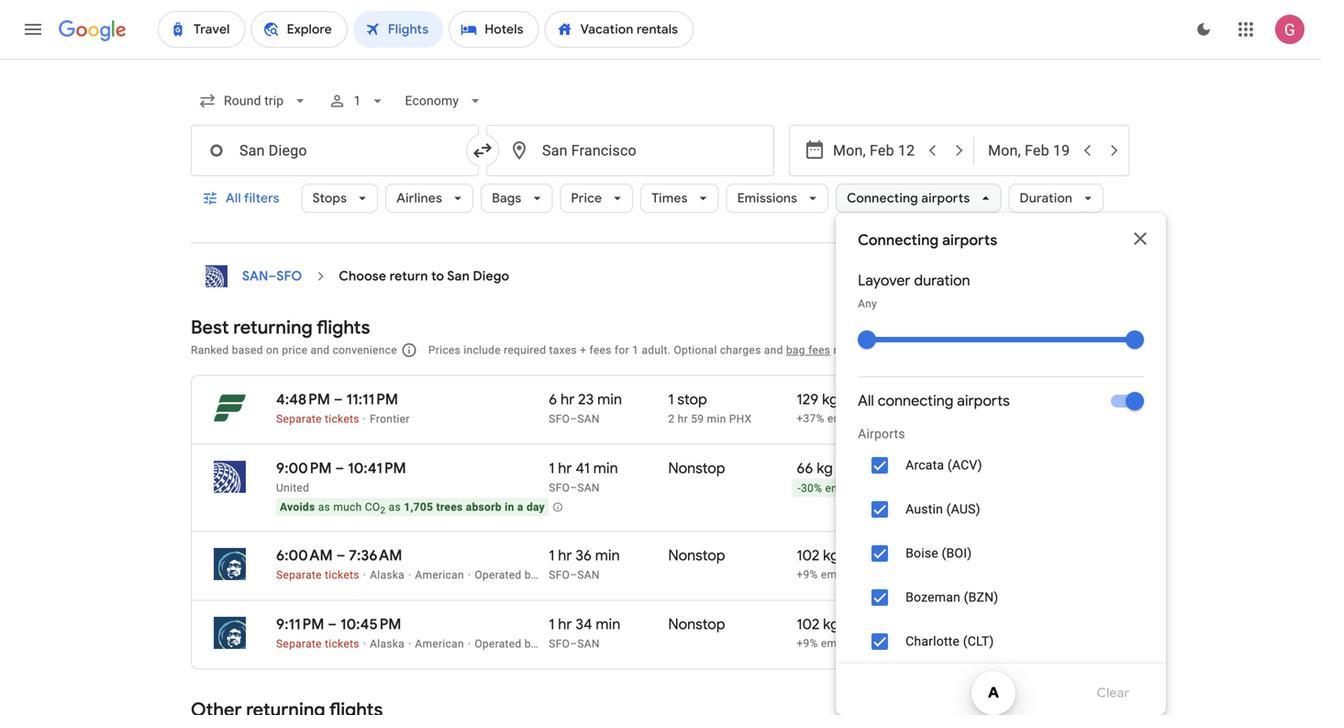 Task type: describe. For each thing, give the bounding box(es) containing it.
this price for this flight doesn't include overhead bin access. if you need a carry-on bag, use the bags filter to update prices. image
[[1003, 388, 1025, 410]]

all filters button
[[191, 176, 294, 220]]

2 for 102 kg co 2 +9% emissions
[[866, 552, 872, 567]]

duration
[[915, 271, 971, 290]]

airlines button
[[386, 176, 474, 220]]

102 kg co 2
[[797, 615, 872, 636]]

41
[[576, 459, 590, 478]]

all filters
[[226, 190, 280, 207]]

arcata
[[906, 458, 945, 473]]

charlotte (clt)
[[906, 634, 995, 649]]

66
[[797, 459, 814, 478]]

connecting
[[878, 392, 954, 410]]

min for 1 hr 34 min
[[596, 615, 621, 634]]

emissions button
[[727, 176, 829, 220]]

min for 1 hr 41 min
[[594, 459, 618, 478]]

66 kg co 2 -30% emissions
[[797, 459, 878, 495]]

as left much at the left
[[318, 501, 331, 514]]

as down total duration 1 hr 34 min. element
[[627, 638, 639, 650]]

alaska down total duration 1 hr 36 min. element
[[642, 569, 677, 582]]

absorb
[[466, 501, 502, 514]]

choose return to san diego
[[339, 268, 510, 285]]

11:11 pm
[[347, 390, 398, 409]]

6
[[549, 390, 557, 409]]

return
[[390, 268, 428, 285]]

american for 10:45 pm
[[415, 638, 464, 650]]

+
[[580, 344, 587, 357]]

connecting airports inside popup button
[[847, 190, 971, 207]]

much
[[333, 501, 362, 514]]

– inside 1 hr 41 min sfo – san
[[570, 481, 578, 494]]

day
[[527, 501, 545, 514]]

phx
[[730, 413, 752, 425]]

1 and from the left
[[311, 344, 330, 357]]

boise
[[906, 546, 939, 561]]

1,705
[[404, 501, 433, 514]]

2 for 102 kg co 2
[[866, 621, 872, 636]]

separate for 9:11 pm
[[276, 638, 322, 650]]

connecting airports button
[[836, 176, 1002, 220]]

flights
[[317, 316, 370, 339]]

1 vertical spatial airports
[[943, 231, 998, 250]]

separate tickets for 9:11 pm
[[276, 638, 360, 650]]

1 horizontal spatial  image
[[468, 638, 471, 650]]

Departure time: 6:00 AM. text field
[[276, 546, 333, 565]]

airlines for 1 hr 36 min
[[585, 569, 624, 582]]

102 for 102 kg co 2 +9% emissions
[[797, 546, 820, 565]]

skywest for 1 hr 34 min
[[680, 638, 724, 650]]

2 fees from the left
[[809, 344, 831, 357]]

6:00 am – 7:36 am
[[276, 546, 402, 565]]

operated by skywest airlines as alaska skywest for 36
[[475, 569, 724, 582]]

swap origin and destination. image
[[472, 140, 494, 162]]

operated by skywest airlines as alaska skywest for 34
[[475, 638, 724, 650]]

1 for 1 hr 41 min
[[549, 459, 555, 478]]

hr for 6 hr 23 min
[[561, 390, 575, 409]]

+9% inside 102 kg co 2 +9% emissions
[[797, 568, 818, 581]]

1 for 1 hr 36 min
[[549, 546, 555, 565]]

9:00 pm – 10:41 pm united
[[276, 459, 406, 494]]

Arrival time: 11:11 PM. text field
[[347, 390, 398, 409]]

nonstop for 1 hr 34 min
[[669, 615, 726, 634]]

30%
[[801, 482, 823, 495]]

trees
[[436, 501, 463, 514]]

times
[[652, 190, 688, 207]]

sort by:
[[1054, 341, 1102, 358]]

Return text field
[[989, 126, 1073, 175]]

duration
[[1020, 190, 1073, 207]]

1 vertical spatial connecting
[[858, 231, 939, 250]]

4:48 pm – 11:11 pm
[[276, 390, 398, 409]]

all for all filters
[[226, 190, 241, 207]]

min for 1 hr 36 min
[[596, 546, 620, 565]]

airlines for 1 hr 34 min
[[585, 638, 624, 650]]

avoids as much co 2 as 1,705 trees absorb in a day
[[280, 501, 545, 516]]

leaves san francisco international airport at 9:11 pm on monday, february 19 and arrives at san diego international airport - terminal 1 at 10:45 pm on monday, february 19. element
[[276, 615, 402, 634]]

bags
[[492, 190, 522, 207]]

separate for 6:00 am
[[276, 569, 322, 582]]

7:36 am
[[349, 546, 402, 565]]

total duration 1 hr 36 min. element
[[549, 546, 669, 568]]

min inside the 1 stop 2 hr 59 min phx
[[707, 413, 727, 425]]

san for 1 hr 36 min
[[578, 569, 600, 582]]

nonstop flight. element for 1 hr 41 min
[[669, 459, 726, 481]]

co inside avoids as much co 2 as 1,705 trees absorb in a day
[[365, 501, 380, 514]]

bag
[[787, 344, 806, 357]]

best returning flights
[[191, 316, 370, 339]]

129
[[797, 390, 819, 409]]

alaska down 10:45 pm
[[370, 638, 405, 650]]

+37%
[[797, 412, 825, 425]]

9:11 pm – 10:45 pm
[[276, 615, 402, 634]]

(clt)
[[964, 634, 995, 649]]

59
[[691, 413, 704, 425]]

2 for 66 kg co 2 -30% emissions
[[860, 465, 866, 480]]

airports
[[858, 426, 906, 442]]

102 for 102 kg co 2
[[797, 615, 820, 634]]

(boi)
[[942, 546, 972, 561]]

charges
[[720, 344, 762, 357]]

1 hr 41 min sfo – san
[[549, 459, 618, 494]]

– up returning
[[269, 268, 277, 285]]

prices
[[429, 344, 461, 357]]

san for 6 hr 23 min
[[578, 413, 600, 425]]

operated for 1 hr 36 min
[[475, 569, 522, 582]]

ranked
[[191, 344, 229, 357]]

hr for 1 hr 36 min
[[558, 546, 572, 565]]

2 inside the 1 stop 2 hr 59 min phx
[[669, 413, 675, 425]]

prices include required taxes + fees for 1 adult. optional charges and bag fees may apply.
[[429, 344, 889, 357]]

hr for 1 hr 41 min
[[558, 459, 572, 478]]

close dialog image
[[1130, 228, 1152, 250]]

– inside 1 hr 34 min sfo – san
[[570, 638, 578, 650]]

0 horizontal spatial  image
[[363, 569, 366, 582]]

1 stop flight. element
[[669, 390, 708, 412]]

stops button
[[302, 176, 378, 220]]

Arrival time: 7:36 AM. text field
[[349, 546, 402, 565]]

bags button
[[481, 176, 553, 220]]

emissions
[[738, 190, 798, 207]]

+9% emissions
[[797, 637, 874, 650]]

sfo for 6 hr 23 min
[[549, 413, 570, 425]]

main menu image
[[22, 18, 44, 40]]

in
[[505, 501, 515, 514]]

leaves san francisco international airport at 4:48 pm on monday, february 19 and arrives at san diego international airport - terminal 1 at 11:11 pm on monday, february 19. element
[[276, 390, 398, 409]]

-
[[798, 482, 801, 495]]

san for 1 hr 41 min
[[578, 481, 600, 494]]

10:41 pm
[[348, 459, 406, 478]]

loading results progress bar
[[0, 59, 1322, 62]]

change appearance image
[[1182, 7, 1226, 51]]

bag fees button
[[787, 344, 831, 357]]

co for 6 hr 23 min
[[842, 390, 865, 409]]

sfo up best returning flights
[[277, 268, 302, 285]]

10:45 pm
[[341, 615, 402, 634]]

layover (1 of 1) is a 2 hr 59 min layover at phoenix sky harbor international airport in phoenix. element
[[669, 412, 788, 426]]

best returning flights main content
[[191, 258, 1131, 715]]

apply.
[[859, 344, 889, 357]]

(aus)
[[947, 502, 981, 517]]

1 vertical spatial connecting airports
[[858, 231, 998, 250]]

129 kg co 2 +37% emissions
[[797, 390, 881, 425]]

connecting inside connecting airports popup button
[[847, 190, 919, 207]]

kg for 129
[[823, 390, 839, 409]]

adult.
[[642, 344, 671, 357]]

6 hr 23 min sfo – san
[[549, 390, 622, 425]]

austin (aus)
[[906, 502, 981, 517]]



Task type: vqa. For each thing, say whether or not it's contained in the screenshot.
9:11 PM – 10:45 PM
yes



Task type: locate. For each thing, give the bounding box(es) containing it.
hr inside the 1 stop 2 hr 59 min phx
[[678, 413, 688, 425]]

all up airports
[[858, 392, 875, 410]]

1 vertical spatial nonstop flight. element
[[669, 546, 726, 568]]

1 skywest from the top
[[680, 569, 724, 582]]

co up +9% emissions
[[843, 615, 866, 634]]

4:48 pm
[[276, 390, 330, 409]]

(bzn)
[[964, 590, 999, 605]]

2 down 1 stop flight. element
[[669, 413, 675, 425]]

2 by from the top
[[525, 638, 537, 650]]

tickets down leaves san francisco international airport at 6:00 am on monday, february 19 and arrives at san diego international airport - terminal 1 at 7:36 am on monday, february 19. element
[[325, 569, 360, 582]]

1 fees from the left
[[590, 344, 612, 357]]

1 inside 'popup button'
[[354, 93, 361, 108]]

co inside 102 kg co 2
[[843, 615, 866, 634]]

0 horizontal spatial all
[[226, 190, 241, 207]]

san down 23
[[578, 413, 600, 425]]

separate tickets for 4:48 pm
[[276, 413, 360, 425]]

nonstop flight. element for 1 hr 34 min
[[669, 615, 726, 637]]

0 vertical spatial connecting
[[847, 190, 919, 207]]

0 vertical spatial american
[[415, 569, 464, 582]]

skywest for 1 hr 36 min
[[540, 569, 582, 582]]

san – sfo
[[242, 268, 302, 285]]

– down 34
[[570, 638, 578, 650]]

0 vertical spatial nonstop
[[669, 459, 726, 478]]

returning
[[233, 316, 313, 339]]

2 vertical spatial airports
[[958, 392, 1011, 410]]

emissions up airports
[[828, 412, 881, 425]]

stops
[[313, 190, 347, 207]]

san inside 1 hr 36 min sfo – san
[[578, 569, 600, 582]]

2 american from the top
[[415, 638, 464, 650]]

stop
[[678, 390, 708, 409]]

min right 34
[[596, 615, 621, 634]]

min right the 59
[[707, 413, 727, 425]]

– inside 1 hr 36 min sfo – san
[[570, 569, 578, 582]]

min right 36 on the bottom
[[596, 546, 620, 565]]

None field
[[191, 84, 317, 117], [398, 84, 492, 117], [191, 84, 317, 117], [398, 84, 492, 117]]

1 operated from the top
[[475, 569, 522, 582]]

1 horizontal spatial and
[[765, 344, 784, 357]]

1 nonstop from the top
[[669, 459, 726, 478]]

emissions inside the 66 kg co 2 -30% emissions
[[826, 482, 878, 495]]

filters
[[244, 190, 280, 207]]

2 inside avoids as much co 2 as 1,705 trees absorb in a day
[[380, 505, 386, 516]]

taxes
[[549, 344, 577, 357]]

based
[[232, 344, 263, 357]]

and right price on the top left
[[311, 344, 330, 357]]

connecting airports
[[847, 190, 971, 207], [858, 231, 998, 250]]

by for 1 hr 36 min
[[525, 569, 537, 582]]

9:11 pm
[[276, 615, 324, 634]]

connecting
[[847, 190, 919, 207], [858, 231, 939, 250]]

sfo for 1 hr 34 min
[[549, 638, 570, 650]]

may
[[834, 344, 856, 357]]

sfo for 1 hr 41 min
[[549, 481, 570, 494]]

1 vertical spatial +9%
[[797, 637, 818, 650]]

hr for 1 hr 34 min
[[558, 615, 572, 634]]

total duration 6 hr 23 min. element
[[549, 390, 669, 412]]

choose
[[339, 268, 387, 285]]

2 and from the left
[[765, 344, 784, 357]]

co
[[842, 390, 865, 409], [837, 459, 860, 478], [365, 501, 380, 514], [843, 546, 866, 565], [843, 615, 866, 634]]

2 separate from the top
[[276, 569, 322, 582]]

1 hr 36 min sfo – san
[[549, 546, 620, 582]]

nonstop for 1 hr 41 min
[[669, 459, 726, 478]]

kg inside 129 kg co 2 +37% emissions
[[823, 390, 839, 409]]

alaska down the 7:36 am
[[370, 569, 405, 582]]

sfo
[[277, 268, 302, 285], [549, 413, 570, 425], [549, 481, 570, 494], [549, 569, 570, 582], [549, 638, 570, 650]]

1 inside 1 hr 41 min sfo – san
[[549, 459, 555, 478]]

1 operated by skywest airlines as alaska skywest from the top
[[475, 569, 724, 582]]

0 vertical spatial all
[[226, 190, 241, 207]]

optional
[[674, 344, 717, 357]]

sort
[[1054, 341, 1080, 358]]

airports inside popup button
[[922, 190, 971, 207]]

– down total duration 6 hr 23 min. element
[[570, 413, 578, 425]]

co up airports
[[842, 390, 865, 409]]

skywest for 1 hr 34 min
[[540, 638, 582, 650]]

hr left 36 on the bottom
[[558, 546, 572, 565]]

hr inside 1 hr 36 min sfo – san
[[558, 546, 572, 565]]

hr inside 1 hr 34 min sfo – san
[[558, 615, 572, 634]]

 image
[[363, 569, 366, 582], [468, 638, 471, 650]]

min inside 1 hr 41 min sfo – san
[[594, 459, 618, 478]]

fees right "bag"
[[809, 344, 831, 357]]

connecting airports down departure text field
[[847, 190, 971, 207]]

0 vertical spatial  image
[[363, 569, 366, 582]]

austin
[[906, 502, 944, 517]]

boise (boi)
[[906, 546, 972, 561]]

Departure time: 9:11 PM. text field
[[276, 615, 324, 634]]

1 inside 1 hr 36 min sfo – san
[[549, 546, 555, 565]]

san inside 1 hr 41 min sfo – san
[[578, 481, 600, 494]]

airlines up choose return to san diego
[[397, 190, 443, 207]]

hr left the 41
[[558, 459, 572, 478]]

airlines down total duration 1 hr 36 min. element
[[585, 569, 624, 582]]

separate tickets down "4:48 pm"
[[276, 413, 360, 425]]

operated left 1 hr 34 min sfo – san
[[475, 638, 522, 650]]

min for 6 hr 23 min
[[598, 390, 622, 409]]

skywest for 1 hr 36 min
[[680, 569, 724, 582]]

1 inside 1 hr 34 min sfo – san
[[549, 615, 555, 634]]

alaska
[[370, 569, 405, 582], [642, 569, 677, 582], [370, 638, 405, 650], [642, 638, 677, 650]]

all inside button
[[226, 190, 241, 207]]

0 vertical spatial separate
[[276, 413, 322, 425]]

1 vertical spatial 102
[[797, 615, 820, 634]]

Departure time: 9:00 PM. text field
[[276, 459, 332, 478]]

1 american from the top
[[415, 569, 464, 582]]

any
[[858, 297, 878, 310]]

0 vertical spatial airlines
[[397, 190, 443, 207]]

1 vertical spatial operated by skywest airlines as alaska skywest
[[475, 638, 724, 650]]

1 inside the 1 stop 2 hr 59 min phx
[[669, 390, 674, 409]]

operated
[[475, 569, 522, 582], [475, 638, 522, 650]]

as down total duration 1 hr 36 min. element
[[627, 569, 639, 582]]

3 tickets from the top
[[325, 638, 360, 650]]

all
[[226, 190, 241, 207], [858, 392, 875, 410]]

diego
[[473, 268, 510, 285]]

0 vertical spatial nonstop flight. element
[[669, 459, 726, 481]]

learn more about ranking image
[[401, 342, 418, 358]]

1 vertical spatial all
[[858, 392, 875, 410]]

nonstop
[[669, 459, 726, 478], [669, 546, 726, 565], [669, 615, 726, 634]]

hr
[[561, 390, 575, 409], [678, 413, 688, 425], [558, 459, 572, 478], [558, 546, 572, 565], [558, 615, 572, 634]]

united
[[276, 481, 309, 494]]

separate tickets down departure time: 9:11 pm. text box
[[276, 638, 360, 650]]

sfo for 1 hr 36 min
[[549, 569, 570, 582]]

all left filters
[[226, 190, 241, 207]]

102 inside 102 kg co 2
[[797, 615, 820, 634]]

best
[[191, 316, 229, 339]]

2 right much at the left
[[380, 505, 386, 516]]

nonstop for 1 hr 36 min
[[669, 546, 726, 565]]

sfo inside 1 hr 41 min sfo – san
[[549, 481, 570, 494]]

102 up +9% emissions
[[797, 615, 820, 634]]

0 vertical spatial operated
[[475, 569, 522, 582]]

kg right 66
[[817, 459, 833, 478]]

all for all connecting airports
[[858, 392, 875, 410]]

hr left the 59
[[678, 413, 688, 425]]

connecting airports up duration
[[858, 231, 998, 250]]

0 vertical spatial airports
[[922, 190, 971, 207]]

emissions inside 129 kg co 2 +37% emissions
[[828, 412, 881, 425]]

3 nonstop flight. element from the top
[[669, 615, 726, 637]]

separate for 4:48 pm
[[276, 413, 322, 425]]

Departure time: 4:48 PM. text field
[[276, 390, 330, 409]]

co inside 102 kg co 2 +9% emissions
[[843, 546, 866, 565]]

1 102 from the top
[[797, 546, 820, 565]]

emissions right 30%
[[826, 482, 878, 495]]

2 operated by skywest airlines as alaska skywest from the top
[[475, 638, 724, 650]]

price
[[571, 190, 602, 207]]

kg for 66
[[817, 459, 833, 478]]

1 vertical spatial skywest
[[540, 638, 582, 650]]

kg up 102 kg co 2
[[824, 546, 840, 565]]

2 inside 102 kg co 2 +9% emissions
[[866, 552, 872, 567]]

2 vertical spatial separate
[[276, 638, 322, 650]]

separate down '6:00 am'
[[276, 569, 322, 582]]

and left "bag"
[[765, 344, 784, 357]]

skywest down 34
[[540, 638, 582, 650]]

san
[[242, 268, 269, 285], [578, 413, 600, 425], [578, 481, 600, 494], [578, 569, 600, 582], [578, 638, 600, 650]]

2 separate tickets from the top
[[276, 569, 360, 582]]

separate tickets down '6:00 am'
[[276, 569, 360, 582]]

None text field
[[191, 125, 479, 176], [487, 125, 775, 176], [191, 125, 479, 176], [487, 125, 775, 176]]

tickets for 7:36 am
[[325, 569, 360, 582]]

2 operated from the top
[[475, 638, 522, 650]]

min inside the 6 hr 23 min sfo – san
[[598, 390, 622, 409]]

operated by skywest airlines as alaska skywest down total duration 1 hr 36 min. element
[[475, 569, 724, 582]]

2 inside the 66 kg co 2 -30% emissions
[[860, 465, 866, 480]]

sfo inside the 6 hr 23 min sfo – san
[[549, 413, 570, 425]]

1 horizontal spatial all
[[858, 392, 875, 410]]

operated down "in" in the bottom left of the page
[[475, 569, 522, 582]]

sfo inside 1 hr 36 min sfo – san
[[549, 569, 570, 582]]

2 down airports
[[860, 465, 866, 480]]

price button
[[560, 176, 634, 220]]

None search field
[[191, 79, 1167, 715]]

airlines inside popup button
[[397, 190, 443, 207]]

0 vertical spatial separate tickets
[[276, 413, 360, 425]]

ranked based on price and convenience
[[191, 344, 397, 357]]

1 for 1 hr 34 min
[[549, 615, 555, 634]]

san inside 1 hr 34 min sfo – san
[[578, 638, 600, 650]]

airlines
[[397, 190, 443, 207], [585, 569, 624, 582], [585, 638, 624, 650]]

0 vertical spatial +9%
[[797, 568, 818, 581]]

hr inside 1 hr 41 min sfo – san
[[558, 459, 572, 478]]

1 vertical spatial operated
[[475, 638, 522, 650]]

a
[[518, 501, 524, 514]]

by left 1 hr 36 min sfo – san
[[525, 569, 537, 582]]

connecting up layover
[[858, 231, 939, 250]]

23
[[578, 390, 594, 409]]

1 by from the top
[[525, 569, 537, 582]]

1 vertical spatial tickets
[[325, 569, 360, 582]]

2 +9% from the top
[[797, 637, 818, 650]]

sfo down total duration 1 hr 36 min. element
[[549, 569, 570, 582]]

co for 1 hr 36 min
[[843, 546, 866, 565]]

2
[[865, 396, 871, 411], [669, 413, 675, 425], [860, 465, 866, 480], [380, 505, 386, 516], [866, 552, 872, 567], [866, 621, 872, 636]]

1 vertical spatial airlines
[[585, 569, 624, 582]]

sort by: button
[[1047, 333, 1131, 366]]

– down the 41
[[570, 481, 578, 494]]

all connecting airports
[[858, 392, 1011, 410]]

min right the 41
[[594, 459, 618, 478]]

co right 66
[[837, 459, 860, 478]]

3 separate tickets from the top
[[276, 638, 360, 650]]

kg right 129
[[823, 390, 839, 409]]

Arrival time: 10:45 PM. text field
[[341, 615, 402, 634]]

1 +9% from the top
[[797, 568, 818, 581]]

san for 1 hr 34 min
[[578, 638, 600, 650]]

1 nonstop flight. element from the top
[[669, 459, 726, 481]]

1 vertical spatial by
[[525, 638, 537, 650]]

san
[[447, 268, 470, 285]]

fees right +
[[590, 344, 612, 357]]

– right 9:00 pm
[[335, 459, 345, 478]]

separate down "4:48 pm"
[[276, 413, 322, 425]]

0 horizontal spatial and
[[311, 344, 330, 357]]

3 nonstop from the top
[[669, 615, 726, 634]]

hr left 34
[[558, 615, 572, 634]]

2 vertical spatial nonstop flight. element
[[669, 615, 726, 637]]

on
[[266, 344, 279, 357]]

1 stop 2 hr 59 min phx
[[669, 390, 752, 425]]

american for 7:36 am
[[415, 569, 464, 582]]

kg for 102
[[824, 546, 840, 565]]

as left 1,705
[[389, 501, 401, 514]]

102 inside 102 kg co 2 +9% emissions
[[797, 546, 820, 565]]

2 tickets from the top
[[325, 569, 360, 582]]

2 inside 102 kg co 2
[[866, 621, 872, 636]]

kg inside the 66 kg co 2 -30% emissions
[[817, 459, 833, 478]]

nonstop flight. element
[[669, 459, 726, 481], [669, 546, 726, 568], [669, 615, 726, 637]]

emissions down 102 kg co 2
[[821, 637, 874, 650]]

hr right the '6'
[[561, 390, 575, 409]]

–
[[269, 268, 277, 285], [334, 390, 343, 409], [570, 413, 578, 425], [335, 459, 345, 478], [570, 481, 578, 494], [336, 546, 346, 565], [570, 569, 578, 582], [328, 615, 337, 634], [570, 638, 578, 650]]

and
[[311, 344, 330, 357], [765, 344, 784, 357]]

co inside 129 kg co 2 +37% emissions
[[842, 390, 865, 409]]

3 separate from the top
[[276, 638, 322, 650]]

1 tickets from the top
[[325, 413, 360, 425]]

1 separate from the top
[[276, 413, 322, 425]]

tickets down leaves san francisco international airport at 9:11 pm on monday, february 19 and arrives at san diego international airport - terminal 1 at 10:45 pm on monday, february 19. element
[[325, 638, 360, 650]]

2 vertical spatial airlines
[[585, 638, 624, 650]]

1 separate tickets from the top
[[276, 413, 360, 425]]

kg inside 102 kg co 2 +9% emissions
[[824, 546, 840, 565]]

separate tickets for 6:00 am
[[276, 569, 360, 582]]

102 down 30%
[[797, 546, 820, 565]]

1 horizontal spatial fees
[[809, 344, 831, 357]]

tickets down 4:48 pm – 11:11 pm
[[325, 413, 360, 425]]

36
[[576, 546, 592, 565]]

tickets for 10:45 pm
[[325, 638, 360, 650]]

total duration 1 hr 41 min. element
[[549, 459, 669, 481]]

1
[[354, 93, 361, 108], [633, 344, 639, 357], [669, 390, 674, 409], [549, 459, 555, 478], [549, 546, 555, 565], [549, 615, 555, 634]]

– right departure time: 9:11 pm. text box
[[328, 615, 337, 634]]

layover
[[858, 271, 911, 290]]

emissions up 102 kg co 2
[[821, 568, 874, 581]]

2 up +9% emissions
[[866, 621, 872, 636]]

co right much at the left
[[365, 501, 380, 514]]

by:
[[1083, 341, 1102, 358]]

leaves san francisco international airport at 6:00 am on monday, february 19 and arrives at san diego international airport - terminal 1 at 7:36 am on monday, february 19. element
[[276, 546, 402, 565]]

emissions inside 102 kg co 2 +9% emissions
[[821, 568, 874, 581]]

total duration 1 hr 34 min. element
[[549, 615, 669, 637]]

avoids as much co2 as 1705 trees absorb in a day. learn more about this calculation. image
[[553, 502, 564, 513]]

2 vertical spatial tickets
[[325, 638, 360, 650]]

kg up +9% emissions
[[824, 615, 840, 634]]

co inside the 66 kg co 2 -30% emissions
[[837, 459, 860, 478]]

emissions
[[828, 412, 881, 425], [826, 482, 878, 495], [821, 568, 874, 581], [821, 637, 874, 650]]

2 skywest from the top
[[680, 638, 724, 650]]

for
[[615, 344, 630, 357]]

to
[[432, 268, 445, 285]]

san down 36 on the bottom
[[578, 569, 600, 582]]

none search field containing connecting airports
[[191, 79, 1167, 715]]

102
[[797, 546, 820, 565], [797, 615, 820, 634]]

Departure text field
[[833, 126, 918, 175]]

– left '11:11 pm'
[[334, 390, 343, 409]]

by for 1 hr 34 min
[[525, 638, 537, 650]]

1 vertical spatial nonstop
[[669, 546, 726, 565]]

san inside the 6 hr 23 min sfo – san
[[578, 413, 600, 425]]

1 for 1 stop
[[669, 390, 674, 409]]

duration button
[[1009, 176, 1104, 220]]

2 vertical spatial separate tickets
[[276, 638, 360, 650]]

0 vertical spatial skywest
[[680, 569, 724, 582]]

layover duration any
[[858, 271, 971, 310]]

6:00 am
[[276, 546, 333, 565]]

– inside the 6 hr 23 min sfo – san
[[570, 413, 578, 425]]

co for 1 hr 41 min
[[837, 459, 860, 478]]

0 vertical spatial by
[[525, 569, 537, 582]]

san down 34
[[578, 638, 600, 650]]

san down the 41
[[578, 481, 600, 494]]

hr inside the 6 hr 23 min sfo – san
[[561, 390, 575, 409]]

1 vertical spatial separate tickets
[[276, 569, 360, 582]]

required
[[504, 344, 546, 357]]

1 vertical spatial  image
[[468, 638, 471, 650]]

bozeman (bzn)
[[906, 590, 999, 605]]

airlines down total duration 1 hr 34 min. element
[[585, 638, 624, 650]]

+9% down 102 kg co 2
[[797, 637, 818, 650]]

0 vertical spatial 102
[[797, 546, 820, 565]]

min inside 1 hr 36 min sfo – san
[[596, 546, 620, 565]]

operated by skywest airlines as alaska skywest down total duration 1 hr 34 min. element
[[475, 638, 724, 650]]

skywest
[[540, 569, 582, 582], [540, 638, 582, 650]]

1 vertical spatial american
[[415, 638, 464, 650]]

0 vertical spatial skywest
[[540, 569, 582, 582]]

airports
[[922, 190, 971, 207], [943, 231, 998, 250], [958, 392, 1011, 410]]

2 vertical spatial nonstop
[[669, 615, 726, 634]]

0 vertical spatial tickets
[[325, 413, 360, 425]]

separate tickets
[[276, 413, 360, 425], [276, 569, 360, 582], [276, 638, 360, 650]]

1 skywest from the top
[[540, 569, 582, 582]]

alaska down total duration 1 hr 34 min. element
[[642, 638, 677, 650]]

min inside 1 hr 34 min sfo – san
[[596, 615, 621, 634]]

american
[[415, 569, 464, 582], [415, 638, 464, 650]]

– inside 9:00 pm – 10:41 pm united
[[335, 459, 345, 478]]

arcata (acv)
[[906, 458, 983, 473]]

1 vertical spatial skywest
[[680, 638, 724, 650]]

price
[[282, 344, 308, 357]]

sfo down total duration 1 hr 34 min. element
[[549, 638, 570, 650]]

– down 36 on the bottom
[[570, 569, 578, 582]]

operated for 1 hr 34 min
[[475, 638, 522, 650]]

2 102 from the top
[[797, 615, 820, 634]]

1 vertical spatial separate
[[276, 569, 322, 582]]

2 up airports
[[865, 396, 871, 411]]

0 vertical spatial connecting airports
[[847, 190, 971, 207]]

2 skywest from the top
[[540, 638, 582, 650]]

co left the boise
[[843, 546, 866, 565]]

nonstop flight. element for 1 hr 36 min
[[669, 546, 726, 568]]

Arrival time: 10:41 PM. text field
[[348, 459, 406, 478]]

kg inside 102 kg co 2
[[824, 615, 840, 634]]

sfo down the '6'
[[549, 413, 570, 425]]

+9% up 102 kg co 2
[[797, 568, 818, 581]]

2 nonstop flight. element from the top
[[669, 546, 726, 568]]

tickets for 11:11 pm
[[325, 413, 360, 425]]

leaves san francisco international airport at 9:00 pm on monday, february 19 and arrives at san diego international airport - terminal 1 at 10:41 pm on monday, february 19. element
[[276, 459, 406, 478]]

separate down departure time: 9:11 pm. text box
[[276, 638, 322, 650]]

times button
[[641, 176, 719, 220]]

2 left the boise
[[866, 552, 872, 567]]

0 horizontal spatial fees
[[590, 344, 612, 357]]

sfo up avoids as much co2 as 1705 trees absorb in a day. learn more about this calculation. "icon"
[[549, 481, 570, 494]]

2 inside 129 kg co 2 +37% emissions
[[865, 396, 871, 411]]

(acv)
[[948, 458, 983, 473]]

2 for 129 kg co 2 +37% emissions
[[865, 396, 871, 411]]

bozeman
[[906, 590, 961, 605]]

+9%
[[797, 568, 818, 581], [797, 637, 818, 650]]

min right 23
[[598, 390, 622, 409]]

operated by skywest airlines as alaska skywest
[[475, 569, 724, 582], [475, 638, 724, 650]]

san up returning
[[242, 268, 269, 285]]

skywest down 36 on the bottom
[[540, 569, 582, 582]]

 image
[[363, 413, 366, 425], [408, 569, 412, 582], [468, 569, 471, 582], [363, 638, 366, 650], [408, 638, 412, 650]]

2 nonstop from the top
[[669, 546, 726, 565]]

9:00 pm
[[276, 459, 332, 478]]

– left the 7:36 am
[[336, 546, 346, 565]]

by left 1 hr 34 min sfo – san
[[525, 638, 537, 650]]

34
[[576, 615, 593, 634]]

0 vertical spatial operated by skywest airlines as alaska skywest
[[475, 569, 724, 582]]

sfo inside 1 hr 34 min sfo – san
[[549, 638, 570, 650]]

connecting down departure text field
[[847, 190, 919, 207]]



